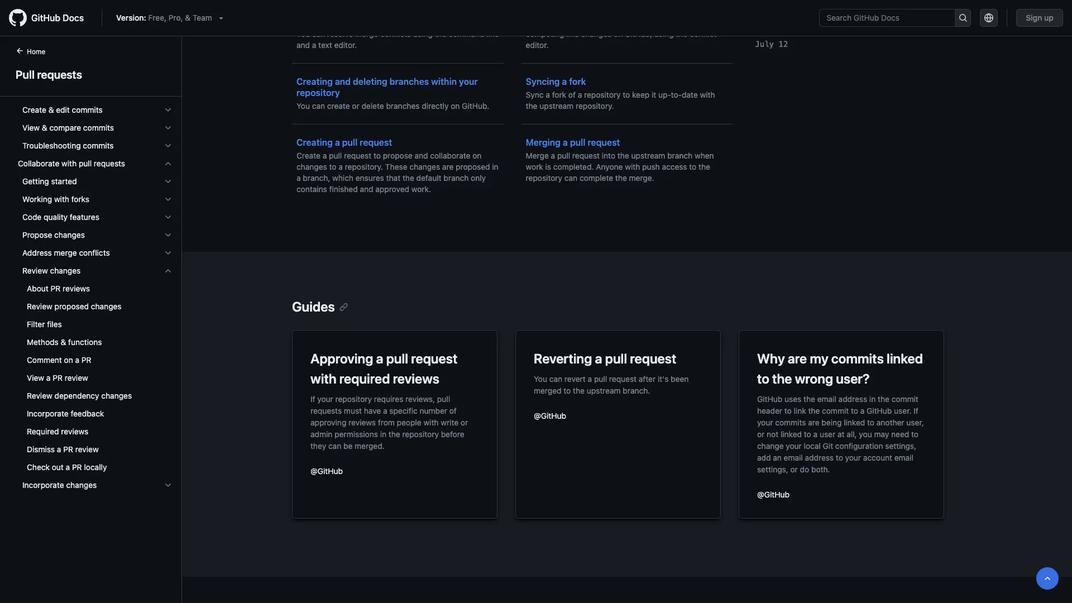 Task type: vqa. For each thing, say whether or not it's contained in the screenshot.
tooltip
yes



Task type: locate. For each thing, give the bounding box(es) containing it.
date
[[682, 90, 698, 99]]

changes down the simple
[[581, 29, 612, 39]]

merge down propose changes
[[54, 248, 77, 258]]

4 sc 9kayk9 0 image from the top
[[164, 481, 173, 490]]

2 vertical spatial @github
[[758, 490, 790, 499]]

0 horizontal spatial are
[[443, 162, 454, 172]]

6 sc 9kayk9 0 image from the top
[[164, 231, 173, 240]]

you for you can revert a pull request after it's been merged to the upstream branch.
[[534, 374, 548, 384]]

proposed inside the review changes "element"
[[55, 302, 89, 311]]

0 vertical spatial resolve
[[557, 18, 583, 27]]

email up being
[[818, 394, 837, 404]]

1 vertical spatial create
[[297, 151, 321, 160]]

& inside the review changes "element"
[[61, 338, 66, 347]]

Search GitHub Docs search field
[[820, 9, 956, 26]]

0 horizontal spatial is
[[546, 162, 552, 172]]

editor.
[[334, 41, 357, 50], [526, 41, 549, 50]]

sc 9kayk9 0 image inside getting started dropdown button
[[164, 177, 173, 186]]

conflicts inside dropdown button
[[79, 248, 110, 258]]

1 horizontal spatial @github
[[534, 411, 567, 420]]

commits inside why are my commits linked to the wrong user?
[[832, 351, 884, 367]]

creating up create
[[297, 76, 333, 87]]

1 vertical spatial resolve
[[327, 29, 353, 39]]

within
[[431, 76, 457, 87]]

the down sync
[[526, 101, 538, 111]]

scroll to top image
[[1044, 574, 1053, 583]]

1 vertical spatial repository.
[[345, 162, 383, 172]]

create
[[327, 101, 350, 111]]

create down commit
[[22, 105, 46, 115]]

involve
[[685, 18, 710, 27]]

1 using from the left
[[414, 29, 433, 39]]

may
[[875, 430, 890, 439]]

resolve
[[557, 18, 583, 27], [327, 29, 353, 39]]

pull requests element
[[0, 45, 182, 602]]

you
[[860, 430, 873, 439]]

upstream down reverting a pull request at the bottom
[[587, 386, 621, 395]]

the down when
[[699, 162, 711, 172]]

1 vertical spatial upstream
[[632, 151, 666, 160]]

with down troubleshooting commits
[[62, 159, 77, 168]]

@github down they
[[311, 467, 343, 476]]

your up approving
[[318, 394, 333, 404]]

collaborate with pull requests element for commit changes to your project element containing commit changes to your project
[[9, 173, 182, 495]]

2 horizontal spatial linked
[[887, 351, 924, 367]]

which
[[333, 173, 354, 183]]

with down number
[[424, 418, 439, 427]]

1 review changes element from the top
[[9, 262, 182, 477]]

admin
[[311, 430, 333, 439]]

2 sc 9kayk9 0 image from the top
[[164, 141, 173, 150]]

on inside you can resolve simple merge conflicts that involve competing line changes on github, using the conflict editor.
[[614, 29, 623, 39]]

is left now in the right top of the page
[[866, 16, 873, 27]]

people
[[397, 418, 422, 427]]

2 review changes element from the top
[[9, 280, 182, 477]]

sc 9kayk9 0 image
[[164, 106, 173, 115], [164, 141, 173, 150], [164, 159, 173, 168], [164, 195, 173, 204], [164, 213, 173, 222], [164, 231, 173, 240], [164, 249, 173, 258]]

incorporate for incorporate feedback
[[27, 409, 69, 419]]

to down when
[[690, 162, 697, 172]]

syncing a fork sync a fork of a repository to keep it up-to-date with the upstream repository.
[[526, 76, 716, 111]]

0 horizontal spatial editor.
[[334, 41, 357, 50]]

1 vertical spatial incorporate
[[22, 481, 64, 490]]

changes inside dropdown button
[[66, 481, 97, 490]]

settings, down need
[[886, 441, 917, 451]]

2 sc 9kayk9 0 image from the top
[[164, 177, 173, 186]]

sc 9kayk9 0 image inside troubleshooting commits dropdown button
[[164, 141, 173, 150]]

conflicts up github, at right top
[[636, 18, 667, 27]]

branches
[[390, 76, 429, 87], [386, 101, 420, 111]]

sc 9kayk9 0 image for review changes
[[164, 267, 173, 275]]

review changes button
[[13, 262, 177, 280]]

request up available!
[[774, 16, 806, 27]]

if inside the if your repository requires reviews, pull requests must have a specific number of approving reviews from people with write or admin permissions in the repository before they can be merged.
[[311, 394, 315, 404]]

collaborate
[[430, 151, 471, 160]]

1 horizontal spatial conflicts
[[381, 29, 411, 39]]

review down required reviews link in the left bottom of the page
[[75, 445, 99, 454]]

1 horizontal spatial create
[[297, 151, 321, 160]]

reviews inside approving a pull request with required reviews
[[393, 371, 440, 387]]

0 vertical spatial if
[[311, 394, 315, 404]]

1 horizontal spatial using
[[655, 29, 674, 39]]

requests up approving
[[311, 406, 342, 415]]

github,
[[625, 29, 653, 39]]

reviews down incorporate feedback
[[61, 427, 88, 436]]

line right command
[[487, 29, 499, 39]]

the down these
[[403, 173, 415, 183]]

using
[[414, 29, 433, 39], [655, 29, 674, 39]]

if up 'user,'
[[914, 406, 919, 415]]

commits for why are my commits linked to the wrong user?
[[832, 351, 884, 367]]

review down about
[[27, 302, 52, 311]]

requests inside the if your repository requires reviews, pull requests must have a specific number of approving reviews from people with write or admin permissions in the repository before they can be merged.
[[311, 406, 342, 415]]

1 vertical spatial review
[[75, 445, 99, 454]]

branches left within
[[390, 76, 429, 87]]

proposed down about pr reviews
[[55, 302, 89, 311]]

editor. right text at the top of page
[[334, 41, 357, 50]]

review dependency changes
[[27, 391, 132, 401]]

sc 9kayk9 0 image inside propose changes "dropdown button"
[[164, 231, 173, 240]]

incorporate down check
[[22, 481, 64, 490]]

1 sc 9kayk9 0 image from the top
[[164, 106, 173, 115]]

resolve for a
[[557, 18, 583, 27]]

2 horizontal spatial are
[[809, 418, 820, 427]]

0 vertical spatial github
[[31, 13, 60, 23]]

0 vertical spatial repository.
[[576, 101, 614, 111]]

settings,
[[886, 441, 917, 451], [758, 465, 789, 474]]

@github
[[534, 411, 567, 420], [311, 467, 343, 476], [758, 490, 790, 499]]

1 vertical spatial in
[[870, 394, 876, 404]]

search image
[[959, 13, 968, 22]]

merging
[[526, 137, 561, 148]]

commit
[[18, 87, 46, 97]]

None search field
[[820, 9, 972, 27]]

0 horizontal spatial github
[[31, 13, 60, 23]]

branch,
[[303, 173, 330, 183]]

incorporate
[[27, 409, 69, 419], [22, 481, 64, 490]]

repository down people
[[403, 430, 439, 439]]

check
[[27, 463, 50, 472]]

incorporate feedback
[[27, 409, 104, 419]]

address merge conflicts
[[22, 248, 110, 258]]

1 horizontal spatial pull
[[756, 16, 771, 27]]

0 horizontal spatial using
[[414, 29, 433, 39]]

incorporate up required
[[27, 409, 69, 419]]

branches right delete
[[386, 101, 420, 111]]

pull for pull request merge queue is now generally available! july 12
[[756, 16, 771, 27]]

proposed
[[456, 162, 490, 172], [55, 302, 89, 311]]

0 vertical spatial address
[[839, 394, 868, 404]]

with up merge.
[[625, 162, 641, 172]]

2 vertical spatial requests
[[311, 406, 342, 415]]

1 vertical spatial is
[[546, 162, 552, 172]]

that
[[669, 18, 683, 27], [386, 173, 401, 183]]

can inside merging a pull request merge a pull request into the upstream branch when work is completed. anyone with push access to the repository can complete the merge.
[[565, 173, 578, 183]]

you
[[526, 18, 540, 27], [297, 29, 310, 39], [297, 101, 310, 111], [534, 374, 548, 384]]

the inside why are my commits linked to the wrong user?
[[773, 371, 793, 387]]

0 vertical spatial review
[[22, 266, 48, 275]]

7 sc 9kayk9 0 image from the top
[[164, 249, 173, 258]]

merge inside dropdown button
[[54, 248, 77, 258]]

request up the branch.
[[610, 374, 637, 384]]

1 horizontal spatial editor.
[[526, 41, 549, 50]]

the up 'uses'
[[773, 371, 793, 387]]

approving
[[311, 418, 347, 427]]

0 vertical spatial requests
[[37, 68, 82, 81]]

review changes element
[[9, 262, 182, 477], [9, 280, 182, 477]]

github for github uses the email address in the commit header to link the commit to a github user. if your commits are being linked to another user, or not linked to a user at all, you may need to change your local git configuration settings, add an email address to your account email settings, or do both.
[[758, 394, 783, 404]]

2 horizontal spatial conflicts
[[636, 18, 667, 27]]

1 vertical spatial pull
[[16, 68, 35, 81]]

sc 9kayk9 0 image for troubleshooting commits
[[164, 141, 173, 150]]

the down from
[[389, 430, 400, 439]]

to inside why are my commits linked to the wrong user?
[[758, 371, 770, 387]]

using left command
[[414, 29, 433, 39]]

sc 9kayk9 0 image for getting started
[[164, 177, 173, 186]]

0 vertical spatial are
[[443, 162, 454, 172]]

using inside you can resolve merge conflicts using the command line and a text editor.
[[414, 29, 433, 39]]

3 sc 9kayk9 0 image from the top
[[164, 267, 173, 275]]

can inside the you can revert a pull request after it's been merged to the upstream branch.
[[550, 374, 563, 384]]

july
[[756, 40, 774, 49]]

sc 9kayk9 0 image inside address merge conflicts dropdown button
[[164, 249, 173, 258]]

uses
[[785, 394, 802, 404]]

resolve up text at the top of page
[[327, 29, 353, 39]]

getting started
[[22, 177, 77, 186]]

repository. up into
[[576, 101, 614, 111]]

request
[[774, 16, 806, 27], [360, 137, 392, 148], [588, 137, 621, 148], [344, 151, 372, 160], [573, 151, 600, 160], [411, 351, 458, 367], [630, 351, 677, 367], [610, 374, 637, 384]]

sc 9kayk9 0 image inside review changes dropdown button
[[164, 267, 173, 275]]

4 sc 9kayk9 0 image from the top
[[164, 195, 173, 204]]

repository down work
[[526, 173, 563, 183]]

pr up check out a pr locally
[[63, 445, 73, 454]]

linked
[[887, 351, 924, 367], [844, 418, 866, 427], [781, 430, 802, 439]]

can up the merged
[[550, 374, 563, 384]]

upstream up "push"
[[632, 151, 666, 160]]

account
[[864, 453, 893, 462]]

2 commit changes to your project element from the top
[[9, 101, 182, 155]]

1 vertical spatial conflicts
[[381, 29, 411, 39]]

2 editor. from the left
[[526, 41, 549, 50]]

review inside dropdown button
[[22, 266, 48, 275]]

changes up address merge conflicts
[[54, 230, 85, 240]]

1 horizontal spatial of
[[569, 90, 576, 99]]

2 vertical spatial linked
[[781, 430, 802, 439]]

1 horizontal spatial that
[[669, 18, 683, 27]]

email right an
[[784, 453, 803, 462]]

with up code quality features
[[54, 195, 69, 204]]

0 vertical spatial pull
[[756, 16, 771, 27]]

commit
[[892, 394, 919, 404], [823, 406, 849, 415]]

0 horizontal spatial commit
[[823, 406, 849, 415]]

1 vertical spatial of
[[450, 406, 457, 415]]

if inside github uses the email address in the commit header to link the commit to a github user. if your commits are being linked to another user, or not linked to a user at all, you may need to change your local git configuration settings, add an email address to your account email settings, or do both.
[[914, 406, 919, 415]]

1 vertical spatial if
[[914, 406, 919, 415]]

triangle down image
[[217, 13, 226, 22]]

can inside you can resolve simple merge conflicts that involve competing line changes on github, using the conflict editor.
[[542, 18, 555, 27]]

0 vertical spatial that
[[669, 18, 683, 27]]

conflicts up deleting
[[381, 29, 411, 39]]

1 horizontal spatial requests
[[94, 159, 125, 168]]

are
[[443, 162, 454, 172], [788, 351, 808, 367], [809, 418, 820, 427]]

& for create & edit commits
[[48, 105, 54, 115]]

request inside the you can revert a pull request after it's been merged to the upstream branch.
[[610, 374, 637, 384]]

write
[[441, 418, 459, 427]]

line inside you can resolve simple merge conflicts that involve competing line changes on github, using the conflict editor.
[[567, 29, 579, 39]]

pull inside dropdown button
[[79, 159, 92, 168]]

version: free, pro, & team
[[116, 13, 212, 22]]

can left be
[[329, 441, 342, 451]]

1 horizontal spatial upstream
[[587, 386, 621, 395]]

on up the only
[[473, 151, 482, 160]]

0 horizontal spatial in
[[380, 430, 387, 439]]

requests inside dropdown button
[[94, 159, 125, 168]]

commits for create & edit commits
[[72, 105, 103, 115]]

branch left the only
[[444, 173, 469, 183]]

that inside creating a pull request create a pull request to propose and collaborate on changes to a repository. these changes are proposed in a branch, which ensures that the default branch only contains finished and approved work.
[[386, 173, 401, 183]]

0 horizontal spatial proposed
[[55, 302, 89, 311]]

to left the 'link'
[[785, 406, 792, 415]]

0 horizontal spatial of
[[450, 406, 457, 415]]

github uses the email address in the commit header to link the commit to a github user. if your commits are being linked to another user, or not linked to a user at all, you may need to change your local git configuration settings, add an email address to your account email settings, or do both.
[[758, 394, 925, 474]]

of right sync
[[569, 90, 576, 99]]

0 horizontal spatial conflicts
[[79, 248, 110, 258]]

and left text at the top of page
[[297, 41, 310, 50]]

the up another
[[878, 394, 890, 404]]

address
[[839, 394, 868, 404], [806, 453, 834, 462]]

address
[[22, 248, 52, 258]]

you for you can resolve merge conflicts using the command line and a text editor.
[[297, 29, 310, 39]]

reviews inside the if your repository requires reviews, pull requests must have a specific number of approving reviews from people with write or admin permissions in the repository before they can be merged.
[[349, 418, 376, 427]]

view inside dropdown button
[[22, 123, 40, 132]]

collaborate with pull requests element containing collaborate with pull requests
[[9, 155, 182, 495]]

linked up all,
[[844, 418, 866, 427]]

2 line from the left
[[567, 29, 579, 39]]

of inside syncing a fork sync a fork of a repository to keep it up-to-date with the upstream repository.
[[569, 90, 576, 99]]

requires
[[374, 394, 404, 404]]

on inside the review changes "element"
[[64, 356, 73, 365]]

fork
[[570, 76, 587, 87], [552, 90, 567, 99]]

repository. inside creating a pull request create a pull request to propose and collaborate on changes to a repository. these changes are proposed in a branch, which ensures that the default branch only contains finished and approved work.
[[345, 162, 383, 172]]

1 vertical spatial branches
[[386, 101, 420, 111]]

2 creating from the top
[[297, 137, 333, 148]]

sc 9kayk9 0 image inside incorporate changes dropdown button
[[164, 481, 173, 490]]

upstream inside the you can revert a pull request after it's been merged to the upstream branch.
[[587, 386, 621, 395]]

your left 'local'
[[786, 441, 802, 451]]

sc 9kayk9 0 image
[[164, 123, 173, 132], [164, 177, 173, 186], [164, 267, 173, 275], [164, 481, 173, 490]]

approving
[[311, 351, 373, 367]]

on
[[614, 29, 623, 39], [451, 101, 460, 111], [473, 151, 482, 160], [64, 356, 73, 365]]

can left create
[[312, 101, 325, 111]]

using right github, at right top
[[655, 29, 674, 39]]

review for review changes
[[22, 266, 48, 275]]

can inside the if your repository requires reviews, pull requests must have a specific number of approving reviews from people with write or admin permissions in the repository before they can be merged.
[[329, 441, 342, 451]]

sc 9kayk9 0 image inside collaborate with pull requests dropdown button
[[164, 159, 173, 168]]

features
[[70, 213, 99, 222]]

3 sc 9kayk9 0 image from the top
[[164, 159, 173, 168]]

with inside working with forks dropdown button
[[54, 195, 69, 204]]

0 horizontal spatial resolve
[[327, 29, 353, 39]]

changes up default
[[410, 162, 440, 172]]

1 collaborate with pull requests element from the top
[[9, 155, 182, 495]]

merge
[[526, 151, 549, 160]]

to up which
[[329, 162, 337, 172]]

0 vertical spatial fork
[[570, 76, 587, 87]]

create inside 'dropdown button'
[[22, 105, 46, 115]]

line inside you can resolve merge conflicts using the command line and a text editor.
[[487, 29, 499, 39]]

why
[[758, 351, 785, 367]]

to down why
[[758, 371, 770, 387]]

0 horizontal spatial email
[[784, 453, 803, 462]]

1 commit changes to your project element from the top
[[9, 83, 182, 155]]

1 vertical spatial branch
[[444, 173, 469, 183]]

2 horizontal spatial requests
[[311, 406, 342, 415]]

creating and deleting branches within your repository you can create or delete branches directly on github.
[[297, 76, 490, 111]]

permissions
[[335, 430, 378, 439]]

and inside creating and deleting branches within your repository you can create or delete branches directly on github.
[[335, 76, 351, 87]]

0 horizontal spatial create
[[22, 105, 46, 115]]

1 vertical spatial address
[[806, 453, 834, 462]]

and up default
[[415, 151, 428, 160]]

0 horizontal spatial pull
[[16, 68, 35, 81]]

commit changes to your project button
[[13, 83, 177, 101]]

change
[[758, 441, 784, 451]]

pull inside pull request merge queue is now generally available! july 12
[[756, 16, 771, 27]]

with inside the if your repository requires reviews, pull requests must have a specific number of approving reviews from people with write or admin permissions in the repository before they can be merged.
[[424, 418, 439, 427]]

review changes element containing review changes
[[9, 262, 182, 477]]

sc 9kayk9 0 image for address merge conflicts
[[164, 249, 173, 258]]

view up troubleshooting
[[22, 123, 40, 132]]

in down user?
[[870, 394, 876, 404]]

about pr reviews
[[27, 284, 90, 293]]

2 horizontal spatial in
[[870, 394, 876, 404]]

changes down view a pr review link on the bottom left of the page
[[101, 391, 132, 401]]

0 vertical spatial branches
[[390, 76, 429, 87]]

commits down "commit changes to your project" dropdown button
[[72, 105, 103, 115]]

0 vertical spatial branch
[[668, 151, 693, 160]]

1 horizontal spatial branch
[[668, 151, 693, 160]]

0 vertical spatial of
[[569, 90, 576, 99]]

with down approving
[[311, 371, 337, 387]]

1 creating from the top
[[297, 76, 333, 87]]

line
[[487, 29, 499, 39], [567, 29, 579, 39]]

commit changes to your project element
[[9, 83, 182, 155], [9, 101, 182, 155]]

pull up commit
[[16, 68, 35, 81]]

2 vertical spatial upstream
[[587, 386, 621, 395]]

the inside you can resolve simple merge conflicts that involve competing line changes on github, using the conflict editor.
[[676, 29, 688, 39]]

0 vertical spatial is
[[866, 16, 873, 27]]

5 sc 9kayk9 0 image from the top
[[164, 213, 173, 222]]

your up create & edit commits 'dropdown button'
[[90, 87, 106, 97]]

july 12 element
[[756, 40, 789, 49]]

dependency
[[55, 391, 99, 401]]

in inside the if your repository requires reviews, pull requests must have a specific number of approving reviews from people with write or admin permissions in the repository before they can be merged.
[[380, 430, 387, 439]]

can
[[542, 18, 555, 27], [312, 29, 325, 39], [312, 101, 325, 111], [565, 173, 578, 183], [550, 374, 563, 384], [329, 441, 342, 451]]

0 horizontal spatial repository.
[[345, 162, 383, 172]]

2 vertical spatial are
[[809, 418, 820, 427]]

2 collaborate with pull requests element from the top
[[9, 173, 182, 495]]

github for github docs
[[31, 13, 60, 23]]

and up create
[[335, 76, 351, 87]]

is
[[866, 16, 873, 27], [546, 162, 552, 172]]

1 horizontal spatial address
[[839, 394, 868, 404]]

0 vertical spatial create
[[22, 105, 46, 115]]

1 vertical spatial commit
[[823, 406, 849, 415]]

creating inside creating and deleting branches within your repository you can create or delete branches directly on github.
[[297, 76, 333, 87]]

tooltip
[[1037, 568, 1059, 590]]

@github for why are my commits linked to the wrong user?
[[758, 490, 790, 499]]

1 vertical spatial @github
[[311, 467, 343, 476]]

dismiss a pr review link
[[13, 441, 177, 459]]

select language: current language is english image
[[985, 13, 994, 22]]

why are my commits linked to the wrong user?
[[758, 351, 924, 387]]

pr down comment on a pr
[[53, 374, 63, 383]]

pr
[[51, 284, 61, 293], [82, 356, 91, 365], [53, 374, 63, 383], [63, 445, 73, 454], [72, 463, 82, 472]]

to left keep
[[623, 90, 630, 99]]

you can resolve merge conflicts using the command line and a text editor. link
[[297, 0, 499, 60]]

1 horizontal spatial in
[[492, 162, 499, 172]]

1 sc 9kayk9 0 image from the top
[[164, 123, 173, 132]]

view & compare commits
[[22, 123, 114, 132]]

pull inside the you can revert a pull request after it's been merged to the upstream branch.
[[595, 374, 607, 384]]

edit
[[56, 105, 70, 115]]

0 horizontal spatial fork
[[552, 90, 567, 99]]

@github for approving a pull request with required reviews
[[311, 467, 343, 476]]

resolve for and
[[327, 29, 353, 39]]

of
[[569, 90, 576, 99], [450, 406, 457, 415]]

collaborate with pull requests element containing getting started
[[9, 173, 182, 495]]

github left docs
[[31, 13, 60, 23]]

the down revert at the bottom right of page
[[573, 386, 585, 395]]

2 horizontal spatial @github
[[758, 490, 790, 499]]

editor. down competing
[[526, 41, 549, 50]]

@github down the merged
[[534, 411, 567, 420]]

resolve inside you can resolve merge conflicts using the command line and a text editor.
[[327, 29, 353, 39]]

your right within
[[459, 76, 478, 87]]

1 horizontal spatial are
[[788, 351, 808, 367]]

pr down functions
[[82, 356, 91, 365]]

review down view a pr review
[[27, 391, 52, 401]]

0 horizontal spatial requests
[[37, 68, 82, 81]]

github inside 'link'
[[31, 13, 60, 23]]

the left command
[[435, 29, 447, 39]]

text
[[319, 41, 332, 50]]

required reviews
[[27, 427, 88, 436]]

@github down an
[[758, 490, 790, 499]]

1 editor. from the left
[[334, 41, 357, 50]]

compare
[[49, 123, 81, 132]]

& inside dropdown button
[[42, 123, 47, 132]]

repository up create
[[297, 87, 340, 98]]

0 vertical spatial incorporate
[[27, 409, 69, 419]]

sc 9kayk9 0 image inside code quality features dropdown button
[[164, 213, 173, 222]]

1 vertical spatial review
[[27, 302, 52, 311]]

0 vertical spatial view
[[22, 123, 40, 132]]

0 horizontal spatial if
[[311, 394, 315, 404]]

incorporate inside dropdown button
[[22, 481, 64, 490]]

can up text at the top of page
[[312, 29, 325, 39]]

0 horizontal spatial that
[[386, 173, 401, 183]]

1 vertical spatial linked
[[844, 418, 866, 427]]

or right write
[[461, 418, 468, 427]]

1 horizontal spatial is
[[866, 16, 873, 27]]

create up branch,
[[297, 151, 321, 160]]

or left delete
[[352, 101, 360, 111]]

to down revert at the bottom right of page
[[564, 386, 571, 395]]

commit changes to your project
[[18, 87, 134, 97]]

conflict
[[690, 29, 717, 39]]

all,
[[847, 430, 858, 439]]

changes down address merge conflicts
[[50, 266, 81, 275]]

sc 9kayk9 0 image inside create & edit commits 'dropdown button'
[[164, 106, 173, 115]]

on left github, at right top
[[614, 29, 623, 39]]

request up into
[[588, 137, 621, 148]]

creating inside creating a pull request create a pull request to propose and collaborate on changes to a repository. these changes are proposed in a branch, which ensures that the default branch only contains finished and approved work.
[[297, 137, 333, 148]]

being
[[822, 418, 842, 427]]

0 horizontal spatial branch
[[444, 173, 469, 183]]

1 vertical spatial settings,
[[758, 465, 789, 474]]

feedback
[[71, 409, 104, 419]]

1 horizontal spatial settings,
[[886, 441, 917, 451]]

2 horizontal spatial upstream
[[632, 151, 666, 160]]

request up completed. on the top right of page
[[573, 151, 600, 160]]

github up header
[[758, 394, 783, 404]]

methods & functions link
[[13, 334, 177, 351]]

1 horizontal spatial if
[[914, 406, 919, 415]]

& up comment on a pr
[[61, 338, 66, 347]]

2 using from the left
[[655, 29, 674, 39]]

collaborate with pull requests element
[[9, 155, 182, 495], [9, 173, 182, 495]]

address down user?
[[839, 394, 868, 404]]

commits inside dropdown button
[[83, 123, 114, 132]]

1 vertical spatial are
[[788, 351, 808, 367]]

the
[[435, 29, 447, 39], [676, 29, 688, 39], [526, 101, 538, 111], [618, 151, 630, 160], [699, 162, 711, 172], [403, 173, 415, 183], [616, 173, 627, 183], [773, 371, 793, 387], [573, 386, 585, 395], [804, 394, 816, 404], [878, 394, 890, 404], [809, 406, 820, 415], [389, 430, 400, 439]]

branch inside merging a pull request merge a pull request into the upstream branch when work is completed. anyone with push access to the repository can complete the merge.
[[668, 151, 693, 160]]

dismiss
[[27, 445, 55, 454]]

2 vertical spatial in
[[380, 430, 387, 439]]

commits inside 'dropdown button'
[[72, 105, 103, 115]]

creating
[[297, 76, 333, 87], [297, 137, 333, 148]]

line right competing
[[567, 29, 579, 39]]

1 vertical spatial requests
[[94, 159, 125, 168]]

1 vertical spatial proposed
[[55, 302, 89, 311]]

@github for reverting a pull request
[[534, 411, 567, 420]]

0 vertical spatial upstream
[[540, 101, 574, 111]]

0 vertical spatial linked
[[887, 351, 924, 367]]

you inside you can resolve merge conflicts using the command line and a text editor.
[[297, 29, 310, 39]]

2 vertical spatial review
[[27, 391, 52, 401]]

in inside creating a pull request create a pull request to propose and collaborate on changes to a repository. these changes are proposed in a branch, which ensures that the default branch only contains finished and approved work.
[[492, 162, 499, 172]]

changes down check out a pr locally link
[[66, 481, 97, 490]]

sc 9kayk9 0 image inside view & compare commits dropdown button
[[164, 123, 173, 132]]

1 horizontal spatial github
[[758, 394, 783, 404]]

linked up user.
[[887, 351, 924, 367]]

started
[[51, 177, 77, 186]]

commits inside dropdown button
[[83, 141, 114, 150]]

1 line from the left
[[487, 29, 499, 39]]



Task type: describe. For each thing, give the bounding box(es) containing it.
review for dismiss a pr review
[[75, 445, 99, 454]]

repository inside merging a pull request merge a pull request into the upstream branch when work is completed. anyone with push access to the repository can complete the merge.
[[526, 173, 563, 183]]

be
[[344, 441, 353, 451]]

changes inside "dropdown button"
[[54, 230, 85, 240]]

the inside creating a pull request create a pull request to propose and collaborate on changes to a repository. these changes are proposed in a branch, which ensures that the default branch only contains finished and approved work.
[[403, 173, 415, 183]]

your inside creating and deleting branches within your repository you can create or delete branches directly on github.
[[459, 76, 478, 87]]

merge.
[[629, 173, 655, 183]]

specific
[[390, 406, 418, 415]]

a inside you can resolve merge conflicts using the command line and a text editor.
[[312, 41, 316, 50]]

commits for view & compare commits
[[83, 123, 114, 132]]

when
[[695, 151, 714, 160]]

repository. inside syncing a fork sync a fork of a repository to keep it up-to-date with the upstream repository.
[[576, 101, 614, 111]]

local
[[804, 441, 821, 451]]

reviews up review proposed changes
[[63, 284, 90, 293]]

on inside creating and deleting branches within your repository you can create or delete branches directly on github.
[[451, 101, 460, 111]]

directly
[[422, 101, 449, 111]]

the inside the you can revert a pull request after it's been merged to the upstream branch.
[[573, 386, 585, 395]]

commit changes to your project element containing create & edit commits
[[9, 101, 182, 155]]

your down header
[[758, 418, 774, 427]]

sc 9kayk9 0 image for incorporate changes
[[164, 481, 173, 490]]

the inside syncing a fork sync a fork of a repository to keep it up-to-date with the upstream repository.
[[526, 101, 538, 111]]

pull inside the if your repository requires reviews, pull requests must have a specific number of approving reviews from people with write or admin permissions in the repository before they can be merged.
[[437, 394, 450, 404]]

can inside creating and deleting branches within your repository you can create or delete branches directly on github.
[[312, 101, 325, 111]]

review proposed changes
[[27, 302, 122, 311]]

your inside dropdown button
[[90, 87, 106, 97]]

guides link
[[292, 299, 348, 315]]

filter files
[[27, 320, 62, 329]]

comment on a pr link
[[13, 351, 177, 369]]

required reviews link
[[13, 423, 177, 441]]

commit changes to your project element containing commit changes to your project
[[9, 83, 182, 155]]

up
[[1045, 13, 1054, 22]]

propose changes button
[[13, 226, 177, 244]]

to up 'local'
[[805, 430, 812, 439]]

your inside the if your repository requires reviews, pull requests must have a specific number of approving reviews from people with write or admin permissions in the repository before they can be merged.
[[318, 394, 333, 404]]

2 vertical spatial github
[[867, 406, 893, 415]]

review for review dependency changes
[[27, 391, 52, 401]]

creating for pull
[[297, 137, 333, 148]]

user,
[[907, 418, 925, 427]]

your down configuration
[[846, 453, 862, 462]]

into
[[602, 151, 616, 160]]

code quality features button
[[13, 208, 177, 226]]

view a pr review link
[[13, 369, 177, 387]]

are inside why are my commits linked to the wrong user?
[[788, 351, 808, 367]]

with inside approving a pull request with required reviews
[[311, 371, 337, 387]]

create & edit commits button
[[13, 101, 177, 119]]

sign up
[[1027, 13, 1054, 22]]

is inside merging a pull request merge a pull request into the upstream branch when work is completed. anyone with push access to the repository can complete the merge.
[[546, 162, 552, 172]]

are inside creating a pull request create a pull request to propose and collaborate on changes to a repository. these changes are proposed in a branch, which ensures that the default branch only contains finished and approved work.
[[443, 162, 454, 172]]

project
[[108, 87, 134, 97]]

user?
[[837, 371, 870, 387]]

repository inside syncing a fork sync a fork of a repository to keep it up-to-date with the upstream repository.
[[585, 90, 621, 99]]

work.
[[412, 185, 431, 194]]

editor. inside you can resolve simple merge conflicts that involve competing line changes on github, using the conflict editor.
[[526, 41, 549, 50]]

they
[[311, 441, 326, 451]]

sc 9kayk9 0 image for create & edit commits
[[164, 106, 173, 115]]

propose
[[383, 151, 413, 160]]

github docs
[[31, 13, 84, 23]]

upstream inside syncing a fork sync a fork of a repository to keep it up-to-date with the upstream repository.
[[540, 101, 574, 111]]

a inside approving a pull request with required reviews
[[376, 351, 384, 367]]

creating a pull request create a pull request to propose and collaborate on changes to a repository. these changes are proposed in a branch, which ensures that the default branch only contains finished and approved work.
[[297, 137, 499, 194]]

to inside dropdown button
[[81, 87, 88, 97]]

my
[[810, 351, 829, 367]]

configuration
[[836, 441, 884, 451]]

to inside syncing a fork sync a fork of a repository to keep it up-to-date with the upstream repository.
[[623, 90, 630, 99]]

before
[[441, 430, 465, 439]]

comment on a pr
[[27, 356, 91, 365]]

review for view a pr review
[[65, 374, 88, 383]]

after
[[639, 374, 656, 384]]

or inside creating and deleting branches within your repository you can create or delete branches directly on github.
[[352, 101, 360, 111]]

number
[[420, 406, 448, 415]]

or inside the if your repository requires reviews, pull requests must have a specific number of approving reviews from people with write or admin permissions in the repository before they can be merged.
[[461, 418, 468, 427]]

linked inside why are my commits linked to the wrong user?
[[887, 351, 924, 367]]

a inside the if your repository requires reviews, pull requests must have a specific number of approving reviews from people with write or admin permissions in the repository before they can be merged.
[[383, 406, 388, 415]]

or left not
[[758, 430, 765, 439]]

request up after
[[630, 351, 677, 367]]

now
[[875, 16, 893, 27]]

create inside creating a pull request create a pull request to propose and collaborate on changes to a repository. these changes are proposed in a branch, which ensures that the default branch only contains finished and approved work.
[[297, 151, 321, 160]]

about
[[27, 284, 49, 293]]

you inside creating and deleting branches within your repository you can create or delete branches directly on github.
[[297, 101, 310, 111]]

troubleshooting
[[22, 141, 81, 150]]

you can revert a pull request after it's been merged to the upstream branch.
[[534, 374, 689, 395]]

merge inside pull request merge queue is now generally available! july 12
[[808, 16, 835, 27]]

changes down about pr reviews link
[[91, 302, 122, 311]]

the inside you can resolve merge conflicts using the command line and a text editor.
[[435, 29, 447, 39]]

1 horizontal spatial linked
[[844, 418, 866, 427]]

sc 9kayk9 0 image for code quality features
[[164, 213, 173, 222]]

& for view & compare commits
[[42, 123, 47, 132]]

review for review proposed changes
[[27, 302, 52, 311]]

you can resolve merge conflicts using the command line and a text editor.
[[297, 29, 499, 50]]

merge inside you can resolve merge conflicts using the command line and a text editor.
[[355, 29, 378, 39]]

methods & functions
[[27, 338, 102, 347]]

1 horizontal spatial commit
[[892, 394, 919, 404]]

locally
[[84, 463, 107, 472]]

default
[[417, 173, 442, 183]]

merging a pull request merge a pull request into the upstream branch when work is completed. anyone with push access to the repository can complete the merge.
[[526, 137, 714, 183]]

changes up the edit
[[48, 87, 79, 97]]

working with forks button
[[13, 191, 177, 208]]

1 horizontal spatial fork
[[570, 76, 587, 87]]

collaborate with pull requests element for commit changes to your project element containing create & edit commits
[[9, 155, 182, 495]]

the right into
[[618, 151, 630, 160]]

comment
[[27, 356, 62, 365]]

with inside collaborate with pull requests dropdown button
[[62, 159, 77, 168]]

complete
[[580, 173, 614, 183]]

sc 9kayk9 0 image for working with forks
[[164, 195, 173, 204]]

link
[[794, 406, 807, 415]]

the up the 'link'
[[804, 394, 816, 404]]

view for view & compare commits
[[22, 123, 40, 132]]

changes up branch,
[[297, 162, 327, 172]]

you can resolve simple merge conflicts that involve competing line changes on github, using the conflict editor.
[[526, 18, 717, 50]]

to inside the you can revert a pull request after it's been merged to the upstream branch.
[[564, 386, 571, 395]]

commits inside github uses the email address in the commit header to link the commit to a github user. if your commits are being linked to another user, or not linked to a user at all, you may need to change your local git configuration settings, add an email address to your account email settings, or do both.
[[776, 418, 807, 427]]

on inside creating a pull request create a pull request to propose and collaborate on changes to a repository. these changes are proposed in a branch, which ensures that the default branch only contains finished and approved work.
[[473, 151, 482, 160]]

creating for repository
[[297, 76, 333, 87]]

the down anyone
[[616, 173, 627, 183]]

1 vertical spatial fork
[[552, 90, 567, 99]]

in inside github uses the email address in the commit header to link the commit to a github user. if your commits are being linked to another user, or not linked to a user at all, you may need to change your local git configuration settings, add an email address to your account email settings, or do both.
[[870, 394, 876, 404]]

changes inside you can resolve simple merge conflicts that involve competing line changes on github, using the conflict editor.
[[581, 29, 612, 39]]

reverting a pull request
[[534, 351, 677, 367]]

address merge conflicts button
[[13, 244, 177, 262]]

incorporate for incorporate changes
[[22, 481, 64, 490]]

if your repository requires reviews, pull requests must have a specific number of approving reviews from people with write or admin permissions in the repository before they can be merged.
[[311, 394, 468, 451]]

github.
[[462, 101, 490, 111]]

git
[[823, 441, 834, 451]]

12
[[779, 40, 789, 49]]

filter files link
[[13, 316, 177, 334]]

to inside merging a pull request merge a pull request into the upstream branch when work is completed. anyone with push access to the repository can complete the merge.
[[690, 162, 697, 172]]

to left propose
[[374, 151, 381, 160]]

with inside merging a pull request merge a pull request into the upstream branch when work is completed. anyone with push access to the repository can complete the merge.
[[625, 162, 641, 172]]

forks
[[71, 195, 89, 204]]

is inside pull request merge queue is now generally available! july 12
[[866, 16, 873, 27]]

1 horizontal spatial email
[[818, 394, 837, 404]]

troubleshooting commits button
[[13, 137, 177, 155]]

using inside you can resolve simple merge conflicts that involve competing line changes on github, using the conflict editor.
[[655, 29, 674, 39]]

delete
[[362, 101, 384, 111]]

the inside the if your repository requires reviews, pull requests must have a specific number of approving reviews from people with write or admin permissions in the repository before they can be merged.
[[389, 430, 400, 439]]

deleting
[[353, 76, 388, 87]]

request inside approving a pull request with required reviews
[[411, 351, 458, 367]]

upstream inside merging a pull request merge a pull request into the upstream branch when work is completed. anyone with push access to the repository can complete the merge.
[[632, 151, 666, 160]]

request up propose
[[360, 137, 392, 148]]

and down the ensures
[[360, 185, 374, 194]]

2 horizontal spatial email
[[895, 453, 914, 462]]

out
[[52, 463, 64, 472]]

can inside you can resolve merge conflicts using the command line and a text editor.
[[312, 29, 325, 39]]

been
[[671, 374, 689, 384]]

pull for pull requests
[[16, 68, 35, 81]]

add
[[758, 453, 771, 462]]

request up the ensures
[[344, 151, 372, 160]]

review changes element containing about pr reviews
[[9, 280, 182, 477]]

merge inside you can resolve simple merge conflicts that involve competing line changes on github, using the conflict editor.
[[611, 18, 634, 27]]

pull requests
[[16, 68, 82, 81]]

it's
[[658, 374, 669, 384]]

the right the 'link'
[[809, 406, 820, 415]]

code
[[22, 213, 42, 222]]

syncing
[[526, 76, 560, 87]]

to down configuration
[[836, 453, 844, 462]]

are inside github uses the email address in the commit header to link the commit to a github user. if your commits are being linked to another user, or not linked to a user at all, you may need to change your local git configuration settings, add an email address to your account email settings, or do both.
[[809, 418, 820, 427]]

& for methods & functions
[[61, 338, 66, 347]]

editor. inside you can resolve merge conflicts using the command line and a text editor.
[[334, 41, 357, 50]]

pr left locally
[[72, 463, 82, 472]]

& right pro,
[[185, 13, 191, 22]]

sc 9kayk9 0 image for propose changes
[[164, 231, 173, 240]]

reviews,
[[406, 394, 435, 404]]

review changes
[[22, 266, 81, 275]]

access
[[662, 162, 688, 172]]

that inside you can resolve simple merge conflicts that involve competing line changes on github, using the conflict editor.
[[669, 18, 683, 27]]

and inside you can resolve merge conflicts using the command line and a text editor.
[[297, 41, 310, 50]]

to up all,
[[852, 406, 859, 415]]

proposed inside creating a pull request create a pull request to propose and collaborate on changes to a repository. these changes are proposed in a branch, which ensures that the default branch only contains finished and approved work.
[[456, 162, 490, 172]]

guides
[[292, 299, 335, 315]]

competing
[[526, 29, 565, 39]]

sc 9kayk9 0 image for collaborate with pull requests
[[164, 159, 173, 168]]

repository inside creating and deleting branches within your repository you can create or delete branches directly on github.
[[297, 87, 340, 98]]

available!
[[756, 28, 796, 38]]

user.
[[895, 406, 912, 415]]

pr right about
[[51, 284, 61, 293]]

have
[[364, 406, 381, 415]]

conflicts inside you can resolve merge conflicts using the command line and a text editor.
[[381, 29, 411, 39]]

or left do
[[791, 465, 798, 474]]

review proposed changes link
[[13, 298, 177, 316]]

create & edit commits
[[22, 105, 103, 115]]

view for view a pr review
[[27, 374, 44, 383]]

user
[[820, 430, 836, 439]]

approving a pull request with required reviews
[[311, 351, 458, 387]]

propose
[[22, 230, 52, 240]]

branch inside creating a pull request create a pull request to propose and collaborate on changes to a repository. these changes are proposed in a branch, which ensures that the default branch only contains finished and approved work.
[[444, 173, 469, 183]]

of inside the if your repository requires reviews, pull requests must have a specific number of approving reviews from people with write or admin permissions in the repository before they can be merged.
[[450, 406, 457, 415]]

repository up must on the left bottom of the page
[[336, 394, 372, 404]]

pull inside approving a pull request with required reviews
[[386, 351, 408, 367]]

with inside syncing a fork sync a fork of a repository to keep it up-to-date with the upstream repository.
[[700, 90, 716, 99]]

you for you can resolve simple merge conflicts that involve competing line changes on github, using the conflict editor.
[[526, 18, 540, 27]]

to down 'user,'
[[912, 430, 919, 439]]

conflicts inside you can resolve simple merge conflicts that involve competing line changes on github, using the conflict editor.
[[636, 18, 667, 27]]

these
[[385, 162, 408, 172]]

request inside pull request merge queue is now generally available! july 12
[[774, 16, 806, 27]]

incorporate feedback link
[[13, 405, 177, 423]]

ensures
[[356, 173, 384, 183]]

a inside the you can revert a pull request after it's been merged to the upstream branch.
[[588, 374, 592, 384]]

0 horizontal spatial settings,
[[758, 465, 789, 474]]

propose changes
[[22, 230, 85, 240]]

sc 9kayk9 0 image for view & compare commits
[[164, 123, 173, 132]]

to up you
[[868, 418, 875, 427]]

free,
[[148, 13, 167, 22]]

an
[[773, 453, 782, 462]]



